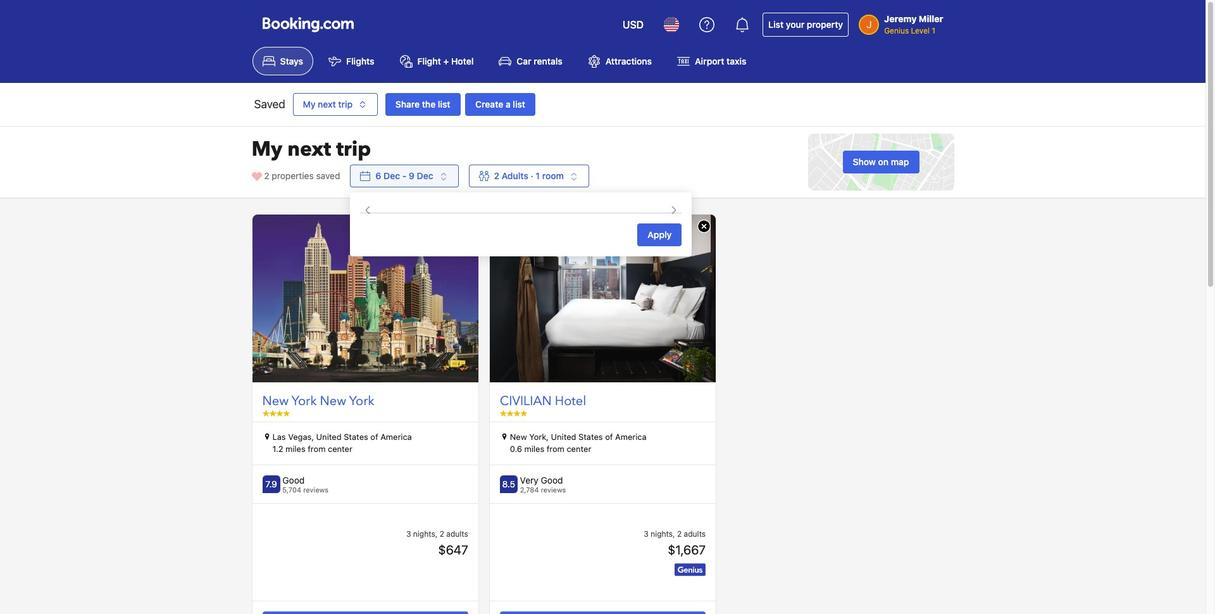 Task type: describe. For each thing, give the bounding box(es) containing it.
saved
[[316, 171, 340, 181]]

civilian hotel
[[500, 393, 587, 410]]

reviews inside '8.5 very good 2,784 reviews'
[[541, 486, 566, 494]]

next inside button
[[318, 99, 336, 110]]

map
[[892, 157, 910, 167]]

united for york
[[316, 432, 342, 442]]

2 adults                                           · 1 room
[[494, 171, 564, 181]]

the
[[422, 99, 436, 110]]

3 for $647
[[407, 529, 411, 539]]

adults for $1,667
[[684, 529, 706, 539]]

trip inside my next trip button
[[338, 99, 353, 110]]

saved
[[254, 98, 286, 111]]

attractions
[[606, 56, 652, 67]]

miller
[[919, 13, 944, 24]]

2 inside 3 nights, 2 adults $1,667
[[678, 529, 682, 539]]

from  2,784 reviews element
[[520, 486, 566, 494]]

properties
[[272, 171, 314, 181]]

from for york
[[308, 444, 326, 454]]

of for new york new york
[[371, 432, 378, 442]]

states for civilian hotel
[[579, 432, 603, 442]]

room
[[543, 171, 564, 181]]

america for new york new york
[[381, 432, 412, 442]]

rated element for hotel
[[520, 475, 566, 486]]

taxis
[[727, 56, 747, 67]]

booking.com online hotel reservations image
[[262, 17, 354, 32]]

flights link
[[319, 47, 385, 76]]

1 inside jeremy miller genius level 1
[[932, 26, 936, 35]]

scored  7.9 element
[[262, 476, 280, 493]]

list
[[769, 19, 784, 30]]

rated element for york
[[283, 475, 329, 486]]

list for share the list
[[438, 99, 451, 110]]

my next trip inside button
[[303, 99, 353, 110]]

6
[[376, 171, 382, 181]]

2 inside 3 nights, 2 adults $647
[[440, 529, 445, 539]]

flight
[[418, 56, 441, 67]]

-
[[403, 171, 407, 181]]

attractions link
[[578, 47, 662, 76]]

flight + hotel
[[418, 56, 474, 67]]

1 horizontal spatial new
[[320, 393, 347, 410]]

a
[[506, 99, 511, 110]]

list your property link
[[763, 13, 849, 37]]

jeremy miller genius level 1
[[885, 13, 944, 35]]

usd button
[[616, 9, 652, 40]]

stays link
[[252, 47, 314, 76]]

property
[[807, 19, 844, 30]]

·
[[531, 171, 534, 181]]

list for create a list
[[513, 99, 526, 110]]

$1,667
[[668, 542, 706, 557]]

apply button
[[638, 224, 682, 247]]

new for new york, united states of america
[[510, 432, 527, 442]]

america for civilian hotel
[[616, 432, 647, 442]]

new york new york link
[[262, 393, 469, 410]]

create
[[476, 99, 504, 110]]

adults
[[502, 171, 529, 181]]

apply
[[648, 229, 672, 240]]

1.2 miles from center
[[273, 444, 353, 454]]

7.9 good 5,704 reviews
[[265, 475, 329, 494]]

center for hotel
[[567, 444, 592, 454]]

9
[[409, 171, 415, 181]]

0 horizontal spatial 1
[[536, 171, 540, 181]]

from  5,704 reviews element
[[283, 486, 329, 494]]



Task type: locate. For each thing, give the bounding box(es) containing it.
1 adults from the left
[[447, 529, 469, 539]]

1 horizontal spatial hotel
[[555, 393, 587, 410]]

8.5
[[503, 479, 516, 490]]

united
[[316, 432, 342, 442], [551, 432, 577, 442]]

good right very
[[541, 475, 563, 486]]

stays
[[280, 56, 303, 67]]

0 vertical spatial my
[[303, 99, 316, 110]]

5,704
[[283, 486, 301, 494]]

3 nights, 2 adults $1,667
[[644, 529, 706, 557]]

my next trip up 2 properties saved
[[252, 136, 371, 164]]

from down york,
[[547, 444, 565, 454]]

flights
[[346, 56, 375, 67]]

show on map button
[[843, 151, 920, 174]]

8.5 very good 2,784 reviews
[[503, 475, 566, 494]]

show on map
[[853, 157, 910, 167]]

from for hotel
[[547, 444, 565, 454]]

reviews right 2,784
[[541, 486, 566, 494]]

4 stars image
[[262, 410, 290, 416]]

york,
[[530, 432, 549, 442]]

trip down the flights link
[[338, 99, 353, 110]]

good inside '8.5 very good 2,784 reviews'
[[541, 475, 563, 486]]

2 properties saved
[[264, 171, 340, 181]]

miles down york,
[[525, 444, 545, 454]]

0 horizontal spatial good
[[283, 475, 305, 486]]

states down civilian hotel link
[[579, 432, 603, 442]]

2 york from the left
[[349, 393, 375, 410]]

las
[[273, 432, 286, 442]]

1 horizontal spatial rated element
[[520, 475, 566, 486]]

center down las vegas, united states of america
[[328, 444, 353, 454]]

0.6 miles from center
[[510, 444, 592, 454]]

0 horizontal spatial new
[[262, 393, 289, 410]]

1 good from the left
[[283, 475, 305, 486]]

center for york
[[328, 444, 353, 454]]

7.9
[[265, 479, 277, 490]]

1 of from the left
[[371, 432, 378, 442]]

airport
[[695, 56, 725, 67]]

0 horizontal spatial united
[[316, 432, 342, 442]]

2 miles from the left
[[525, 444, 545, 454]]

america
[[381, 432, 412, 442], [616, 432, 647, 442]]

1 horizontal spatial nights,
[[651, 529, 675, 539]]

hotel
[[451, 56, 474, 67], [555, 393, 587, 410]]

nights, inside 3 nights, 2 adults $1,667
[[651, 529, 675, 539]]

nights, inside 3 nights, 2 adults $647
[[413, 529, 438, 539]]

1 horizontal spatial york
[[349, 393, 375, 410]]

2 left properties
[[264, 171, 270, 181]]

reviews right 5,704
[[303, 486, 329, 494]]

rated element
[[283, 475, 329, 486], [520, 475, 566, 486]]

very
[[520, 475, 539, 486]]

create a list
[[476, 99, 526, 110]]

center
[[328, 444, 353, 454], [567, 444, 592, 454]]

1 vertical spatial 1
[[536, 171, 540, 181]]

level
[[912, 26, 930, 35]]

0 vertical spatial hotel
[[451, 56, 474, 67]]

0 horizontal spatial nights,
[[413, 529, 438, 539]]

america down civilian hotel link
[[616, 432, 647, 442]]

of down "new york new york" link
[[371, 432, 378, 442]]

0 horizontal spatial america
[[381, 432, 412, 442]]

2 america from the left
[[616, 432, 647, 442]]

2 up $1,667 at the right bottom
[[678, 529, 682, 539]]

car rentals link
[[489, 47, 573, 76]]

scored  8.5 element
[[500, 476, 518, 493]]

0 vertical spatial my next trip
[[303, 99, 353, 110]]

adults inside 3 nights, 2 adults $647
[[447, 529, 469, 539]]

6 dec - 9 dec
[[376, 171, 434, 181]]

2 good from the left
[[541, 475, 563, 486]]

1 horizontal spatial list
[[513, 99, 526, 110]]

0 vertical spatial next
[[318, 99, 336, 110]]

dec left -
[[384, 171, 400, 181]]

york
[[292, 393, 317, 410], [349, 393, 375, 410]]

from
[[308, 444, 326, 454], [547, 444, 565, 454]]

0 horizontal spatial york
[[292, 393, 317, 410]]

of for civilian hotel
[[606, 432, 613, 442]]

1 united from the left
[[316, 432, 342, 442]]

my
[[303, 99, 316, 110], [252, 136, 283, 164]]

new york new york
[[262, 393, 375, 410]]

2 adults from the left
[[684, 529, 706, 539]]

york up vegas,
[[292, 393, 317, 410]]

0 horizontal spatial of
[[371, 432, 378, 442]]

0 horizontal spatial states
[[344, 432, 368, 442]]

list your property
[[769, 19, 844, 30]]

1 horizontal spatial center
[[567, 444, 592, 454]]

miles for new
[[286, 444, 306, 454]]

1 horizontal spatial of
[[606, 432, 613, 442]]

hotel right "+"
[[451, 56, 474, 67]]

my right saved
[[303, 99, 316, 110]]

2 list from the left
[[513, 99, 526, 110]]

1 right ·
[[536, 171, 540, 181]]

dec right 9
[[417, 171, 434, 181]]

airport taxis
[[695, 56, 747, 67]]

good inside 7.9 good 5,704 reviews
[[283, 475, 305, 486]]

1 center from the left
[[328, 444, 353, 454]]

1 america from the left
[[381, 432, 412, 442]]

1 horizontal spatial states
[[579, 432, 603, 442]]

next month image
[[667, 203, 682, 218]]

1 vertical spatial next
[[288, 136, 331, 164]]

1 vertical spatial hotel
[[555, 393, 587, 410]]

united up 1.2 miles from center
[[316, 432, 342, 442]]

miles for civilian
[[525, 444, 545, 454]]

good right 7.9
[[283, 475, 305, 486]]

1 horizontal spatial miles
[[525, 444, 545, 454]]

airport taxis link
[[668, 47, 757, 76]]

united for hotel
[[551, 432, 577, 442]]

next down the flights link
[[318, 99, 336, 110]]

2 3 from the left
[[644, 529, 649, 539]]

trip
[[338, 99, 353, 110], [336, 136, 371, 164]]

1 rated element from the left
[[283, 475, 329, 486]]

on
[[879, 157, 889, 167]]

rentals
[[534, 56, 563, 67]]

1 vertical spatial trip
[[336, 136, 371, 164]]

3
[[407, 529, 411, 539], [644, 529, 649, 539]]

states for new york new york
[[344, 432, 368, 442]]

0 horizontal spatial miles
[[286, 444, 306, 454]]

miles
[[286, 444, 306, 454], [525, 444, 545, 454]]

center down the new york, united states of america
[[567, 444, 592, 454]]

1 horizontal spatial adults
[[684, 529, 706, 539]]

list inside button
[[438, 99, 451, 110]]

create a list button
[[466, 93, 536, 116]]

next
[[318, 99, 336, 110], [288, 136, 331, 164]]

new for new york new york
[[262, 393, 289, 410]]

rated element containing good
[[283, 475, 329, 486]]

+
[[444, 56, 449, 67]]

2 united from the left
[[551, 432, 577, 442]]

new
[[262, 393, 289, 410], [320, 393, 347, 410], [510, 432, 527, 442]]

nights, for $1,667
[[651, 529, 675, 539]]

share the list
[[396, 99, 451, 110]]

1 nights, from the left
[[413, 529, 438, 539]]

4 stars image
[[500, 410, 527, 416]]

1 horizontal spatial 3
[[644, 529, 649, 539]]

3 nights, 2 adults $647
[[407, 529, 469, 557]]

my next trip button
[[293, 93, 378, 116]]

your
[[786, 19, 805, 30]]

1 down miller
[[932, 26, 936, 35]]

1 vertical spatial my
[[252, 136, 283, 164]]

0.6
[[510, 444, 522, 454]]

3 inside 3 nights, 2 adults $647
[[407, 529, 411, 539]]

2 nights, from the left
[[651, 529, 675, 539]]

2
[[264, 171, 270, 181], [494, 171, 500, 181], [440, 529, 445, 539], [678, 529, 682, 539]]

list right the
[[438, 99, 451, 110]]

my next trip down the flights link
[[303, 99, 353, 110]]

of
[[371, 432, 378, 442], [606, 432, 613, 442]]

1 3 from the left
[[407, 529, 411, 539]]

1 horizontal spatial from
[[547, 444, 565, 454]]

dec
[[384, 171, 400, 181], [417, 171, 434, 181]]

trip up saved
[[336, 136, 371, 164]]

2 states from the left
[[579, 432, 603, 442]]

1 reviews from the left
[[303, 486, 329, 494]]

0 horizontal spatial reviews
[[303, 486, 329, 494]]

adults inside 3 nights, 2 adults $1,667
[[684, 529, 706, 539]]

list
[[438, 99, 451, 110], [513, 99, 526, 110]]

2 from from the left
[[547, 444, 565, 454]]

new up 0.6
[[510, 432, 527, 442]]

3 inside 3 nights, 2 adults $1,667
[[644, 529, 649, 539]]

0 horizontal spatial my
[[252, 136, 283, 164]]

2 rated element from the left
[[520, 475, 566, 486]]

my inside button
[[303, 99, 316, 110]]

1 vertical spatial my next trip
[[252, 136, 371, 164]]

share the list button
[[386, 93, 461, 116]]

0 horizontal spatial hotel
[[451, 56, 474, 67]]

civilian hotel link
[[500, 393, 706, 410]]

0 horizontal spatial center
[[328, 444, 353, 454]]

0 vertical spatial trip
[[338, 99, 353, 110]]

reviews inside 7.9 good 5,704 reviews
[[303, 486, 329, 494]]

share
[[396, 99, 420, 110]]

1 from from the left
[[308, 444, 326, 454]]

car rentals
[[517, 56, 563, 67]]

nights,
[[413, 529, 438, 539], [651, 529, 675, 539]]

2 dec from the left
[[417, 171, 434, 181]]

united up the "0.6 miles from center"
[[551, 432, 577, 442]]

usd
[[623, 19, 644, 30]]

flight + hotel link
[[390, 47, 484, 76]]

new up las vegas, united states of america
[[320, 393, 347, 410]]

0 horizontal spatial dec
[[384, 171, 400, 181]]

1 states from the left
[[344, 432, 368, 442]]

adults up $1,667 at the right bottom
[[684, 529, 706, 539]]

america down "new york new york" link
[[381, 432, 412, 442]]

of down civilian hotel link
[[606, 432, 613, 442]]

adults
[[447, 529, 469, 539], [684, 529, 706, 539]]

next up 2 properties saved
[[288, 136, 331, 164]]

rated element containing very good
[[520, 475, 566, 486]]

1 horizontal spatial reviews
[[541, 486, 566, 494]]

2 reviews from the left
[[541, 486, 566, 494]]

car
[[517, 56, 532, 67]]

new york, united states of america
[[510, 432, 647, 442]]

rated element down the "0.6 miles from center"
[[520, 475, 566, 486]]

2 center from the left
[[567, 444, 592, 454]]

states
[[344, 432, 368, 442], [579, 432, 603, 442]]

2 up the $647
[[440, 529, 445, 539]]

1 horizontal spatial good
[[541, 475, 563, 486]]

1 horizontal spatial america
[[616, 432, 647, 442]]

0 horizontal spatial adults
[[447, 529, 469, 539]]

list right a
[[513, 99, 526, 110]]

civilian
[[500, 393, 552, 410]]

my next trip
[[303, 99, 353, 110], [252, 136, 371, 164]]

1.2
[[273, 444, 283, 454]]

rated element down 1.2 miles from center
[[283, 475, 329, 486]]

from down vegas,
[[308, 444, 326, 454]]

show
[[853, 157, 876, 167]]

previous month image
[[361, 203, 376, 218]]

adults up the $647
[[447, 529, 469, 539]]

0 horizontal spatial list
[[438, 99, 451, 110]]

vegas,
[[288, 432, 314, 442]]

genius
[[885, 26, 910, 35]]

good
[[283, 475, 305, 486], [541, 475, 563, 486]]

1 york from the left
[[292, 393, 317, 410]]

las vegas, united states of america
[[273, 432, 412, 442]]

$647
[[439, 542, 469, 557]]

0 horizontal spatial 3
[[407, 529, 411, 539]]

1 horizontal spatial dec
[[417, 171, 434, 181]]

3 for $1,667
[[644, 529, 649, 539]]

1 horizontal spatial 1
[[932, 26, 936, 35]]

york up las vegas, united states of america
[[349, 393, 375, 410]]

miles down vegas,
[[286, 444, 306, 454]]

1 miles from the left
[[286, 444, 306, 454]]

new up 4 stars icon
[[262, 393, 289, 410]]

1 horizontal spatial united
[[551, 432, 577, 442]]

1 horizontal spatial my
[[303, 99, 316, 110]]

nights, for $647
[[413, 529, 438, 539]]

0 horizontal spatial rated element
[[283, 475, 329, 486]]

1 dec from the left
[[384, 171, 400, 181]]

list inside button
[[513, 99, 526, 110]]

hotel up the new york, united states of america
[[555, 393, 587, 410]]

2 horizontal spatial new
[[510, 432, 527, 442]]

0 vertical spatial 1
[[932, 26, 936, 35]]

2 of from the left
[[606, 432, 613, 442]]

states down "new york new york" link
[[344, 432, 368, 442]]

2,784
[[520, 486, 539, 494]]

reviews
[[303, 486, 329, 494], [541, 486, 566, 494]]

2 left adults
[[494, 171, 500, 181]]

my up properties
[[252, 136, 283, 164]]

adults for $647
[[447, 529, 469, 539]]

1 list from the left
[[438, 99, 451, 110]]

jeremy
[[885, 13, 917, 24]]

0 horizontal spatial from
[[308, 444, 326, 454]]



Task type: vqa. For each thing, say whether or not it's contained in the screenshot.
"Dec" inside the MON 4 DEC
no



